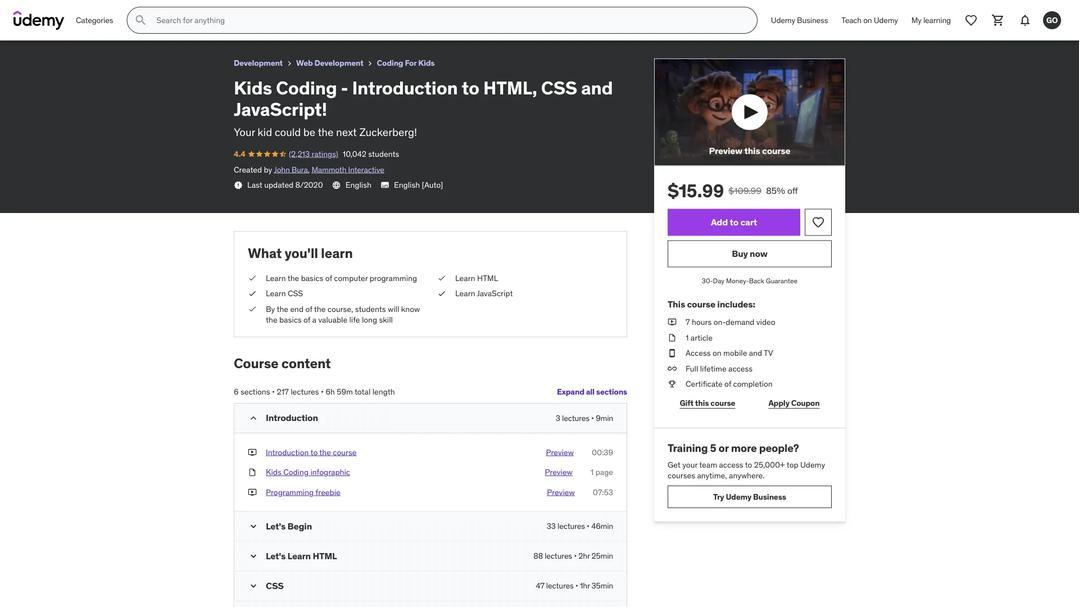 Task type: locate. For each thing, give the bounding box(es) containing it.
coding for kids coding infographic
[[283, 467, 309, 477]]

wishlist image
[[965, 13, 978, 27]]

xsmall image for by the end of the course, students will know the basics of a valuable life long skill
[[248, 304, 257, 315]]

1 vertical spatial basics
[[279, 315, 302, 325]]

top
[[787, 460, 799, 470]]

kids inside kids coding - introduction to html, css and javascript! your kid could be the next zuckerberg!
[[234, 76, 272, 99]]

1 horizontal spatial this
[[745, 145, 761, 157]]

2 sections from the left
[[241, 387, 270, 397]]

1 sections from the left
[[596, 387, 628, 397]]

udemy inside the training 5 or more people? get your team access to 25,000+ top udemy courses anytime, anywhere.
[[801, 460, 826, 470]]

html
[[477, 273, 498, 283], [313, 550, 337, 562]]

lectures for let's begin
[[558, 521, 585, 531]]

0 vertical spatial -
[[63, 5, 67, 16]]

students down zuckerberg!
[[368, 149, 399, 159]]

30-day money-back guarantee
[[702, 277, 798, 285]]

javascript! for kids coding - introduction to html, css and javascript!
[[203, 5, 250, 16]]

preview for 07:53
[[547, 487, 575, 497]]

students up long
[[355, 304, 386, 314]]

includes:
[[718, 299, 756, 310]]

to
[[125, 5, 133, 16], [462, 76, 480, 99], [730, 216, 739, 228], [311, 447, 318, 457], [745, 460, 753, 470]]

2 small image from the top
[[248, 521, 259, 532]]

expand all sections
[[557, 387, 628, 397]]

course content
[[234, 355, 331, 372]]

(2,213 up 'bura' at the top left
[[289, 149, 310, 159]]

javascript! inside kids coding - introduction to html, css and javascript! your kid could be the next zuckerberg!
[[234, 98, 327, 120]]

1 english from the left
[[346, 180, 372, 190]]

xsmall image left full at the bottom of the page
[[668, 363, 677, 374]]

preview left 1 page
[[545, 467, 573, 477]]

a
[[312, 315, 317, 325]]

xsmall image for access on mobile and tv
[[668, 348, 677, 359]]

3 small image from the top
[[248, 551, 259, 562]]

lectures right '3' in the bottom of the page
[[562, 413, 590, 423]]

kid
[[258, 125, 272, 139]]

submit search image
[[134, 13, 148, 27]]

learn for learn css
[[266, 288, 286, 298]]

1 horizontal spatial (2,213 ratings)
[[289, 149, 338, 159]]

lectures right 88
[[545, 551, 572, 561]]

1 horizontal spatial and
[[581, 76, 613, 99]]

1 vertical spatial this
[[695, 398, 709, 408]]

business
[[797, 15, 828, 25], [753, 492, 787, 502]]

ratings)
[[57, 20, 83, 30], [312, 149, 338, 159]]

xsmall image left learn html
[[437, 273, 446, 284]]

access down or
[[719, 460, 744, 470]]

2 let's from the top
[[266, 550, 286, 562]]

1 vertical spatial 10,042
[[343, 149, 367, 159]]

what
[[248, 245, 282, 261]]

buy now
[[732, 248, 768, 259]]

1 horizontal spatial (2,213
[[289, 149, 310, 159]]

on for access
[[713, 348, 722, 358]]

0 vertical spatial this
[[745, 145, 761, 157]]

xsmall image left last
[[234, 181, 243, 190]]

xsmall image for last updated 8/2020
[[234, 181, 243, 190]]

certificate
[[686, 379, 723, 389]]

- down web development link
[[341, 76, 348, 99]]

mobile
[[724, 348, 747, 358]]

- left categories
[[63, 5, 67, 16]]

sections right 6
[[241, 387, 270, 397]]

• for introduction
[[592, 413, 594, 423]]

basics down the you'll
[[301, 273, 323, 283]]

javascript! for kids coding - introduction to html, css and javascript! your kid could be the next zuckerberg!
[[234, 98, 327, 120]]

0 horizontal spatial ratings)
[[57, 20, 83, 30]]

last
[[247, 180, 263, 190]]

0 vertical spatial ratings)
[[57, 20, 83, 30]]

0 vertical spatial 10,042 students
[[88, 20, 144, 30]]

learn up "learn javascript"
[[455, 273, 475, 283]]

1 vertical spatial let's
[[266, 550, 286, 562]]

0 vertical spatial basics
[[301, 273, 323, 283]]

english for english [auto]
[[394, 180, 420, 190]]

anywhere.
[[729, 471, 765, 481]]

1hr
[[580, 581, 590, 591]]

apply
[[769, 398, 790, 408]]

html, for kids coding - introduction to html, css and javascript!
[[135, 5, 163, 16]]

1 for 1 article
[[686, 332, 689, 343]]

introduction to the course button
[[266, 447, 357, 458]]

preview down '3' in the bottom of the page
[[546, 447, 574, 457]]

apply coupon
[[769, 398, 820, 408]]

coding for kids coding - introduction to html, css and javascript!
[[30, 5, 61, 16]]

• left 2hr
[[574, 551, 577, 561]]

development left web
[[234, 58, 283, 68]]

course up hours
[[687, 299, 716, 310]]

and inside kids coding - introduction to html, css and javascript! your kid could be the next zuckerberg!
[[581, 76, 613, 99]]

xsmall image left certificate
[[668, 379, 677, 390]]

english down the interactive
[[346, 180, 372, 190]]

1 left article
[[686, 332, 689, 343]]

xsmall image for 7 hours on-demand video
[[668, 317, 677, 328]]

article
[[691, 332, 713, 343]]

preview up $15.99 $109.99 85% off
[[709, 145, 743, 157]]

0 horizontal spatial and
[[185, 5, 201, 16]]

[auto]
[[422, 180, 443, 190]]

this right gift
[[695, 398, 709, 408]]

xsmall image
[[366, 59, 375, 68], [234, 181, 243, 190], [248, 273, 257, 284], [437, 273, 446, 284], [248, 304, 257, 315], [668, 317, 677, 328], [668, 332, 677, 343], [668, 348, 677, 359], [668, 363, 677, 374], [668, 379, 677, 390], [248, 467, 257, 478]]

could
[[275, 125, 301, 139]]

go
[[1047, 15, 1058, 25]]

basics down end
[[279, 315, 302, 325]]

the down by
[[266, 315, 278, 325]]

english right closed captions icon
[[394, 180, 420, 190]]

$15.99
[[668, 180, 724, 202]]

programming freebie button
[[266, 487, 341, 498]]

(2,213
[[34, 20, 55, 30], [289, 149, 310, 159]]

xsmall image left the 7
[[668, 317, 677, 328]]

1 vertical spatial small image
[[248, 521, 259, 532]]

3
[[556, 413, 561, 423]]

1 vertical spatial 10,042 students
[[343, 149, 399, 159]]

be
[[304, 125, 316, 139]]

(2,213 ratings)
[[34, 20, 83, 30], [289, 149, 338, 159]]

of left a
[[304, 315, 311, 325]]

0 vertical spatial 10,042
[[88, 20, 111, 30]]

categories button
[[69, 7, 120, 34]]

let's down let's begin
[[266, 550, 286, 562]]

1 vertical spatial business
[[753, 492, 787, 502]]

html, inside kids coding - introduction to html, css and javascript! your kid could be the next zuckerberg!
[[484, 76, 537, 99]]

programming
[[266, 487, 314, 497]]

training
[[668, 442, 708, 455]]

students inside by the end of the course, students will know the basics of a valuable life long skill
[[355, 304, 386, 314]]

1 vertical spatial and
[[581, 76, 613, 99]]

introduction inside kids coding - introduction to html, css and javascript! your kid could be the next zuckerberg!
[[352, 76, 458, 99]]

introduction up kids coding infographic
[[266, 447, 309, 457]]

learn the basics of computer programming
[[266, 273, 417, 283]]

1 vertical spatial 1
[[591, 467, 594, 477]]

learn up by
[[266, 288, 286, 298]]

interactive
[[348, 164, 384, 174]]

3 lectures • 9min
[[556, 413, 613, 423]]

1 horizontal spatial ratings)
[[312, 149, 338, 159]]

sections inside 'dropdown button'
[[596, 387, 628, 397]]

1 horizontal spatial 1
[[686, 332, 689, 343]]

skill
[[379, 315, 393, 325]]

1 horizontal spatial -
[[341, 76, 348, 99]]

coding inside button
[[283, 467, 309, 477]]

0 horizontal spatial html
[[313, 550, 337, 562]]

computer
[[334, 273, 368, 283]]

small image for introduction
[[248, 413, 259, 424]]

introduction down 217
[[266, 412, 318, 424]]

xsmall image down what
[[248, 273, 257, 284]]

learn down begin
[[288, 550, 311, 562]]

let's for let's begin
[[266, 521, 286, 532]]

let's left begin
[[266, 521, 286, 532]]

learn html
[[455, 273, 498, 283]]

small image
[[248, 413, 259, 424], [248, 521, 259, 532], [248, 551, 259, 562]]

0 horizontal spatial (2,213 ratings)
[[34, 20, 83, 30]]

preview up 33
[[547, 487, 575, 497]]

and for kids coding - introduction to html, css and javascript! your kid could be the next zuckerberg!
[[581, 76, 613, 99]]

0 horizontal spatial sections
[[241, 387, 270, 397]]

basics inside by the end of the course, students will know the basics of a valuable life long skill
[[279, 315, 302, 325]]

introduction down coding for kids link
[[352, 76, 458, 99]]

0 horizontal spatial html,
[[135, 5, 163, 16]]

development link
[[234, 56, 283, 70]]

money-
[[726, 277, 749, 285]]

0 vertical spatial html
[[477, 273, 498, 283]]

small image left let's begin
[[248, 521, 259, 532]]

• left 9min
[[592, 413, 594, 423]]

sections right all
[[596, 387, 628, 397]]

85%
[[766, 185, 786, 196]]

the up infographic
[[320, 447, 331, 457]]

length
[[373, 387, 395, 397]]

the right be
[[318, 125, 334, 139]]

- inside kids coding - introduction to html, css and javascript! your kid could be the next zuckerberg!
[[341, 76, 348, 99]]

1 vertical spatial html,
[[484, 76, 537, 99]]

development right web
[[315, 58, 364, 68]]

0 horizontal spatial -
[[63, 5, 67, 16]]

• left '1hr'
[[576, 581, 578, 591]]

1 horizontal spatial development
[[315, 58, 364, 68]]

0 horizontal spatial english
[[346, 180, 372, 190]]

0 horizontal spatial on
[[713, 348, 722, 358]]

10,042 down kids coding - introduction to html, css and javascript!
[[88, 20, 111, 30]]

0 vertical spatial let's
[[266, 521, 286, 532]]

css
[[165, 5, 183, 16], [541, 76, 577, 99], [288, 288, 303, 298], [266, 580, 284, 592]]

0 horizontal spatial 4.4
[[9, 20, 21, 30]]

0 horizontal spatial development
[[234, 58, 283, 68]]

to inside the training 5 or more people? get your team access to 25,000+ top udemy courses anytime, anywhere.
[[745, 460, 753, 470]]

1
[[686, 332, 689, 343], [591, 467, 594, 477]]

expand all sections button
[[557, 381, 628, 403]]

1 horizontal spatial 4.4
[[234, 149, 245, 159]]

this inside "button"
[[745, 145, 761, 157]]

zuckerberg!
[[360, 125, 417, 139]]

2 vertical spatial students
[[355, 304, 386, 314]]

kids coding infographic
[[266, 467, 350, 477]]

introduction to the course
[[266, 447, 357, 457]]

total
[[355, 387, 371, 397]]

learn down learn html
[[455, 288, 475, 298]]

0 horizontal spatial business
[[753, 492, 787, 502]]

my
[[912, 15, 922, 25]]

kids for kids coding - introduction to html, css and javascript! your kid could be the next zuckerberg!
[[234, 76, 272, 99]]

2 horizontal spatial and
[[749, 348, 763, 358]]

217
[[277, 387, 289, 397]]

33
[[547, 521, 556, 531]]

10,042 students down kids coding - introduction to html, css and javascript!
[[88, 20, 144, 30]]

1 vertical spatial ratings)
[[312, 149, 338, 159]]

- for kids coding - introduction to html, css and javascript! your kid could be the next zuckerberg!
[[341, 76, 348, 99]]

•
[[272, 387, 275, 397], [321, 387, 324, 397], [592, 413, 594, 423], [587, 521, 590, 531], [574, 551, 577, 561], [576, 581, 578, 591]]

• left 46min
[[587, 521, 590, 531]]

kids for kids coding - introduction to html, css and javascript!
[[9, 5, 28, 16]]

course up infographic
[[333, 447, 357, 457]]

learn up learn css
[[266, 273, 286, 283]]

0 vertical spatial and
[[185, 5, 201, 16]]

1 vertical spatial on
[[713, 348, 722, 358]]

coding up programming
[[283, 467, 309, 477]]

10,042 students up the interactive
[[343, 149, 399, 159]]

shopping cart with 0 items image
[[992, 13, 1005, 27]]

on up full lifetime access
[[713, 348, 722, 358]]

1 horizontal spatial sections
[[596, 387, 628, 397]]

course inside introduction to the course button
[[333, 447, 357, 457]]

1 small image from the top
[[248, 413, 259, 424]]

xsmall image left by
[[248, 304, 257, 315]]

xsmall image
[[285, 59, 294, 68], [248, 288, 257, 299], [437, 288, 446, 299], [248, 447, 257, 458], [248, 487, 257, 498]]

kids inside button
[[266, 467, 282, 477]]

xsmall image for certificate of completion
[[668, 379, 677, 390]]

courses
[[668, 471, 696, 481]]

small image down course
[[248, 413, 259, 424]]

coding left categories
[[30, 5, 61, 16]]

course up 85%
[[762, 145, 791, 157]]

0 vertical spatial 1
[[686, 332, 689, 343]]

0 horizontal spatial (2,213
[[34, 20, 55, 30]]

this up the $109.99
[[745, 145, 761, 157]]

35min
[[592, 581, 613, 591]]

10,042
[[88, 20, 111, 30], [343, 149, 367, 159]]

kids coding - introduction to html, css and javascript!
[[9, 5, 250, 16]]

0 horizontal spatial this
[[695, 398, 709, 408]]

access
[[686, 348, 711, 358]]

0 vertical spatial small image
[[248, 413, 259, 424]]

your
[[683, 460, 698, 470]]

2 vertical spatial small image
[[248, 551, 259, 562]]

1 horizontal spatial english
[[394, 180, 420, 190]]

lectures for css
[[546, 581, 574, 591]]

(2,213 left categories dropdown button
[[34, 20, 55, 30]]

1 let's from the top
[[266, 521, 286, 532]]

course down certificate of completion
[[711, 398, 736, 408]]

xsmall image left the access
[[668, 348, 677, 359]]

1 horizontal spatial on
[[864, 15, 872, 25]]

0 vertical spatial on
[[864, 15, 872, 25]]

small image
[[248, 581, 259, 592]]

0 horizontal spatial 1
[[591, 467, 594, 477]]

0 vertical spatial html,
[[135, 5, 163, 16]]

hours
[[692, 317, 712, 327]]

9min
[[596, 413, 613, 423]]

1 vertical spatial javascript!
[[234, 98, 327, 120]]

business left the teach
[[797, 15, 828, 25]]

0 horizontal spatial 10,042 students
[[88, 20, 144, 30]]

1 horizontal spatial html,
[[484, 76, 537, 99]]

1 vertical spatial access
[[719, 460, 744, 470]]

on right the teach
[[864, 15, 872, 25]]

$15.99 $109.99 85% off
[[668, 180, 798, 202]]

xsmall image for 1 article
[[668, 332, 677, 343]]

0 vertical spatial business
[[797, 15, 828, 25]]

xsmall image left 1 article
[[668, 332, 677, 343]]

on inside teach on udemy 'link'
[[864, 15, 872, 25]]

web development link
[[296, 56, 364, 70]]

small image up small image
[[248, 551, 259, 562]]

tv
[[764, 348, 773, 358]]

lectures for introduction
[[562, 413, 590, 423]]

this for preview
[[745, 145, 761, 157]]

business down anywhere.
[[753, 492, 787, 502]]

10,042 up mammoth interactive link
[[343, 149, 367, 159]]

access down mobile
[[729, 364, 753, 374]]

more
[[731, 442, 757, 455]]

1 vertical spatial -
[[341, 76, 348, 99]]

will
[[388, 304, 399, 314]]

coding inside kids coding - introduction to html, css and javascript! your kid could be the next zuckerberg!
[[276, 76, 337, 99]]

2 english from the left
[[394, 180, 420, 190]]

learn for learn html
[[455, 273, 475, 283]]

development
[[234, 58, 283, 68], [315, 58, 364, 68]]

kids coding - introduction to html, css and javascript! your kid could be the next zuckerberg!
[[234, 76, 613, 139]]

access inside the training 5 or more people? get your team access to 25,000+ top udemy courses anytime, anywhere.
[[719, 460, 744, 470]]

students
[[113, 20, 144, 30], [368, 149, 399, 159], [355, 304, 386, 314]]

buy now button
[[668, 240, 832, 267]]

1 left the page
[[591, 467, 594, 477]]

students down kids coding - introduction to html, css and javascript!
[[113, 20, 144, 30]]

udemy image
[[13, 11, 65, 30]]

english
[[346, 180, 372, 190], [394, 180, 420, 190]]

0 vertical spatial javascript!
[[203, 5, 250, 16]]

javascript!
[[203, 5, 250, 16], [234, 98, 327, 120]]

the right by
[[277, 304, 288, 314]]

udemy
[[771, 15, 796, 25], [874, 15, 898, 25], [801, 460, 826, 470], [726, 492, 752, 502]]

learn for learn the basics of computer programming
[[266, 273, 286, 283]]

coding down web
[[276, 76, 337, 99]]

xsmall image left coding for kids link
[[366, 59, 375, 68]]

lectures right 47
[[546, 581, 574, 591]]

certificate of completion
[[686, 379, 773, 389]]

lectures right 33
[[558, 521, 585, 531]]



Task type: describe. For each thing, give the bounding box(es) containing it.
end
[[290, 304, 304, 314]]

content
[[282, 355, 331, 372]]

7
[[686, 317, 690, 327]]

this for gift
[[695, 398, 709, 408]]

the inside button
[[320, 447, 331, 457]]

1 vertical spatial (2,213
[[289, 149, 310, 159]]

coding for kids link
[[377, 56, 435, 70]]

7 hours on-demand video
[[686, 317, 776, 327]]

preview for 1 page
[[545, 467, 573, 477]]

0 vertical spatial 4.4
[[9, 20, 21, 30]]

created by john bura , mammoth interactive
[[234, 164, 384, 174]]

on for teach
[[864, 15, 872, 25]]

demand
[[726, 317, 755, 327]]

try udemy business link
[[668, 486, 832, 508]]

• for css
[[576, 581, 578, 591]]

gift
[[680, 398, 694, 408]]

preview for 00:39
[[546, 447, 574, 457]]

web development
[[296, 58, 364, 68]]

english for english
[[346, 180, 372, 190]]

Search for anything text field
[[154, 11, 744, 30]]

2 vertical spatial and
[[749, 348, 763, 358]]

access on mobile and tv
[[686, 348, 773, 358]]

of left computer at top left
[[325, 273, 332, 283]]

john bura link
[[274, 164, 308, 174]]

add
[[711, 216, 728, 228]]

programming freebie
[[266, 487, 341, 497]]

next
[[336, 125, 357, 139]]

6 sections • 217 lectures • 6h 59m total length
[[234, 387, 395, 397]]

6h 59m
[[326, 387, 353, 397]]

the up learn css
[[288, 273, 299, 283]]

07:53
[[593, 487, 613, 497]]

to inside kids coding - introduction to html, css and javascript! your kid could be the next zuckerberg!
[[462, 76, 480, 99]]

the up a
[[314, 304, 326, 314]]

add to cart
[[711, 216, 757, 228]]

john
[[274, 164, 290, 174]]

off
[[788, 185, 798, 196]]

xsmall image for learn the basics of computer programming
[[248, 273, 257, 284]]

1 horizontal spatial html
[[477, 273, 498, 283]]

coding for kids coding - introduction to html, css and javascript! your kid could be the next zuckerberg!
[[276, 76, 337, 99]]

freebie
[[316, 487, 341, 497]]

learn for learn javascript
[[455, 288, 475, 298]]

your
[[234, 125, 255, 139]]

0 vertical spatial access
[[729, 364, 753, 374]]

00:39
[[592, 447, 613, 457]]

day
[[713, 277, 725, 285]]

preview inside preview this course "button"
[[709, 145, 743, 157]]

for
[[405, 58, 417, 68]]

anytime,
[[697, 471, 727, 481]]

introduction inside button
[[266, 447, 309, 457]]

- for kids coding - introduction to html, css and javascript!
[[63, 5, 67, 16]]

2 development from the left
[[315, 58, 364, 68]]

css inside kids coding - introduction to html, css and javascript! your kid could be the next zuckerberg!
[[541, 76, 577, 99]]

cart
[[741, 216, 757, 228]]

• for let's begin
[[587, 521, 590, 531]]

get
[[668, 460, 681, 470]]

teach on udemy link
[[835, 7, 905, 34]]

udemy inside 'link'
[[874, 15, 898, 25]]

by the end of the course, students will know the basics of a valuable life long skill
[[266, 304, 420, 325]]

coupon
[[792, 398, 820, 408]]

categories
[[76, 15, 113, 25]]

kids for kids coding infographic
[[266, 467, 282, 477]]

english [auto]
[[394, 180, 443, 190]]

0 vertical spatial (2,213 ratings)
[[34, 20, 83, 30]]

now
[[750, 248, 768, 259]]

my learning
[[912, 15, 951, 25]]

1 horizontal spatial 10,042
[[343, 149, 367, 159]]

course inside preview this course "button"
[[762, 145, 791, 157]]

last updated 8/2020
[[247, 180, 323, 190]]

small image for let's begin
[[248, 521, 259, 532]]

1 vertical spatial html
[[313, 550, 337, 562]]

,
[[308, 164, 310, 174]]

1 vertical spatial (2,213 ratings)
[[289, 149, 338, 159]]

teach
[[842, 15, 862, 25]]

the inside kids coding - introduction to html, css and javascript! your kid could be the next zuckerberg!
[[318, 125, 334, 139]]

let's learn html
[[266, 550, 337, 562]]

1 for 1 page
[[591, 467, 594, 477]]

of down full lifetime access
[[725, 379, 732, 389]]

expand
[[557, 387, 585, 397]]

• left 6h 59m
[[321, 387, 324, 397]]

46min
[[592, 521, 613, 531]]

udemy business link
[[765, 7, 835, 34]]

course language image
[[332, 181, 341, 190]]

0 vertical spatial (2,213
[[34, 20, 55, 30]]

47 lectures • 1hr 35min
[[536, 581, 613, 591]]

add to cart button
[[668, 209, 801, 236]]

my learning link
[[905, 7, 958, 34]]

you'll
[[285, 245, 318, 261]]

learning
[[924, 15, 951, 25]]

training 5 or more people? get your team access to 25,000+ top udemy courses anytime, anywhere.
[[668, 442, 826, 481]]

• for let's learn html
[[574, 551, 577, 561]]

or
[[719, 442, 729, 455]]

on-
[[714, 317, 726, 327]]

0 vertical spatial students
[[113, 20, 144, 30]]

mammoth interactive link
[[312, 164, 384, 174]]

team
[[700, 460, 718, 470]]

long
[[362, 315, 377, 325]]

0 horizontal spatial 10,042
[[88, 20, 111, 30]]

infographic
[[311, 467, 350, 477]]

teach on udemy
[[842, 15, 898, 25]]

1 page
[[591, 467, 613, 477]]

let's for let's learn html
[[266, 550, 286, 562]]

• left 217
[[272, 387, 275, 397]]

8/2020
[[296, 180, 323, 190]]

and for kids coding - introduction to html, css and javascript!
[[185, 5, 201, 16]]

of right end
[[306, 304, 312, 314]]

gift this course link
[[668, 392, 748, 415]]

1 vertical spatial 4.4
[[234, 149, 245, 159]]

1 horizontal spatial 10,042 students
[[343, 149, 399, 159]]

25,000+
[[754, 460, 785, 470]]

by
[[266, 304, 275, 314]]

completion
[[734, 379, 773, 389]]

people?
[[759, 442, 799, 455]]

1 horizontal spatial business
[[797, 15, 828, 25]]

learn css
[[266, 288, 303, 298]]

closed captions image
[[381, 181, 390, 190]]

introduction left submit search icon
[[69, 5, 123, 16]]

page
[[596, 467, 613, 477]]

html, for kids coding - introduction to html, css and javascript! your kid could be the next zuckerberg!
[[484, 76, 537, 99]]

notifications image
[[1019, 13, 1032, 27]]

6
[[234, 387, 239, 397]]

full lifetime access
[[686, 364, 753, 374]]

learn javascript
[[455, 288, 513, 298]]

small image for let's learn html
[[248, 551, 259, 562]]

wishlist image
[[812, 215, 825, 229]]

bura
[[292, 164, 308, 174]]

course inside gift this course link
[[711, 398, 736, 408]]

1 development from the left
[[234, 58, 283, 68]]

valuable
[[318, 315, 348, 325]]

xsmall image for learn html
[[437, 273, 446, 284]]

lectures right 217
[[291, 387, 319, 397]]

lectures for let's learn html
[[545, 551, 572, 561]]

begin
[[288, 521, 312, 532]]

88 lectures • 2hr 25min
[[534, 551, 613, 561]]

try udemy business
[[714, 492, 787, 502]]

xsmall image left kids coding infographic button
[[248, 467, 257, 478]]

try
[[714, 492, 724, 502]]

updated
[[264, 180, 294, 190]]

1 vertical spatial students
[[368, 149, 399, 159]]

mammoth
[[312, 164, 347, 174]]

coding left for
[[377, 58, 403, 68]]

xsmall image for full lifetime access
[[668, 363, 677, 374]]



Task type: vqa. For each thing, say whether or not it's contained in the screenshot.
Add
yes



